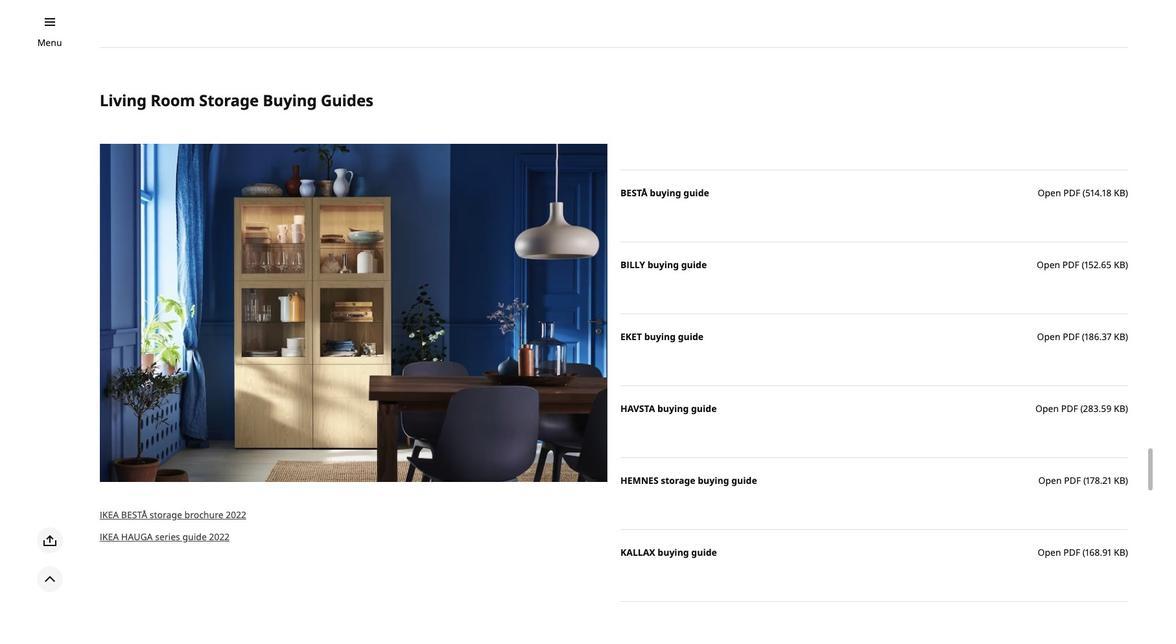 Task type: vqa. For each thing, say whether or not it's contained in the screenshot.


Task type: locate. For each thing, give the bounding box(es) containing it.
6 kb from the top
[[1114, 547, 1126, 559]]

2 ) from the top
[[1126, 259, 1129, 271]]

kb
[[1114, 187, 1126, 199], [1114, 259, 1126, 271], [1114, 331, 1126, 343], [1114, 403, 1126, 415], [1114, 475, 1126, 487], [1114, 547, 1126, 559]]

168.91
[[1086, 547, 1112, 559]]

) right the 178.21
[[1126, 475, 1129, 487]]

4 ) from the top
[[1126, 403, 1129, 415]]

pdf left 283.59
[[1062, 403, 1079, 415]]

pdf for 283.59
[[1062, 403, 1079, 415]]

open left 283.59
[[1036, 403, 1059, 415]]

1 ) from the top
[[1126, 187, 1129, 199]]

pdf left 514.18
[[1064, 187, 1081, 199]]

) for 186.37 kb
[[1126, 331, 1129, 343]]

1 vertical spatial ikea
[[100, 531, 119, 544]]

pdf
[[1064, 187, 1081, 199], [1063, 259, 1080, 271], [1063, 331, 1080, 343], [1062, 403, 1079, 415], [1065, 475, 1082, 487], [1064, 547, 1081, 559]]

0 vertical spatial ikea
[[100, 509, 119, 522]]

living room storage buying guides
[[100, 89, 374, 111]]

open left 168.91 on the bottom right
[[1038, 547, 1062, 559]]

1 vertical spatial 2022
[[209, 531, 230, 544]]

open
[[1038, 187, 1062, 199], [1037, 259, 1061, 271], [1038, 331, 1061, 343], [1036, 403, 1059, 415], [1039, 475, 1062, 487], [1038, 547, 1062, 559]]

0 vertical spatial bestå
[[621, 187, 648, 199]]

2022 for ikea hauga series guide 2022
[[209, 531, 230, 544]]

2 kb from the top
[[1114, 259, 1126, 271]]

pdf for 152.65
[[1063, 259, 1080, 271]]

4 kb from the top
[[1114, 403, 1126, 415]]

guide
[[684, 187, 710, 199], [682, 259, 707, 271], [678, 331, 704, 343], [691, 403, 717, 415], [732, 475, 757, 487], [183, 531, 207, 544], [692, 547, 717, 559]]

open left the 186.37
[[1038, 331, 1061, 343]]

kb right 152.65 at the top of page
[[1114, 259, 1126, 271]]

0 vertical spatial storage
[[661, 475, 696, 487]]

open left 514.18
[[1038, 187, 1062, 199]]

186.37
[[1085, 331, 1112, 343]]

0 horizontal spatial storage
[[150, 509, 182, 522]]

) right 168.91 on the bottom right
[[1126, 547, 1129, 559]]

open left 152.65 at the top of page
[[1037, 259, 1061, 271]]

open for open pdf ( 178.21 kb )
[[1039, 475, 1062, 487]]

guide for eket buying guide
[[678, 331, 704, 343]]

ikea
[[100, 509, 119, 522], [100, 531, 119, 544]]

) for 178.21 kb
[[1126, 475, 1129, 487]]

open for open pdf ( 514.18 kb )
[[1038, 187, 1062, 199]]

ikea bestå storage brochure 2022 link
[[100, 509, 246, 522]]

178.21
[[1087, 475, 1112, 487]]

ikea left hauga
[[100, 531, 119, 544]]

kb right the 186.37
[[1114, 331, 1126, 343]]

3 ) from the top
[[1126, 331, 1129, 343]]

1 ikea from the top
[[100, 509, 119, 522]]

283.59
[[1084, 403, 1112, 415]]

kb right 514.18
[[1114, 187, 1126, 199]]

1 horizontal spatial storage
[[661, 475, 696, 487]]

)
[[1126, 187, 1129, 199], [1126, 259, 1129, 271], [1126, 331, 1129, 343], [1126, 403, 1129, 415], [1126, 475, 1129, 487], [1126, 547, 1129, 559]]

1 vertical spatial storage
[[150, 509, 182, 522]]

storage
[[661, 475, 696, 487], [150, 509, 182, 522]]

pdf for 186.37
[[1063, 331, 1080, 343]]

3 kb from the top
[[1114, 331, 1126, 343]]

pdf left the 186.37
[[1063, 331, 1080, 343]]

pdf left 168.91 on the bottom right
[[1064, 547, 1081, 559]]

open left the 178.21
[[1039, 475, 1062, 487]]

5 kb from the top
[[1114, 475, 1126, 487]]

room
[[151, 89, 195, 111]]

( for 152.65 kb
[[1082, 259, 1085, 271]]

storage right hemnes
[[661, 475, 696, 487]]

storage up ikea hauga series guide 2022
[[150, 509, 182, 522]]

buying
[[650, 187, 682, 199], [648, 259, 679, 271], [645, 331, 676, 343], [658, 403, 689, 415], [698, 475, 730, 487], [658, 547, 689, 559]]

hemnes storage buying guide
[[621, 475, 757, 487]]

0 horizontal spatial bestå
[[121, 509, 147, 522]]

kb right the 178.21
[[1114, 475, 1126, 487]]

( for 178.21 kb
[[1084, 475, 1087, 487]]

6 ) from the top
[[1126, 547, 1129, 559]]

open pdf ( 152.65 kb )
[[1037, 259, 1129, 271]]

kb right 168.91 on the bottom right
[[1114, 547, 1126, 559]]

ikea for ikea hauga series guide 2022
[[100, 531, 119, 544]]

1 vertical spatial bestå
[[121, 509, 147, 522]]

2022 for ikea bestå storage brochure 2022
[[226, 509, 246, 522]]

( for 514.18 kb
[[1083, 187, 1086, 199]]

2022
[[226, 509, 246, 522], [209, 531, 230, 544]]

) right the 186.37
[[1126, 331, 1129, 343]]

5 ) from the top
[[1126, 475, 1129, 487]]

2022 right brochure
[[226, 509, 246, 522]]

ikea up ikea hauga series guide 2022 link
[[100, 509, 119, 522]]

bestå
[[621, 187, 648, 199], [121, 509, 147, 522]]

kb for 152.65 kb
[[1114, 259, 1126, 271]]

2022 down brochure
[[209, 531, 230, 544]]

1 kb from the top
[[1114, 187, 1126, 199]]

pdf for 178.21
[[1065, 475, 1082, 487]]

( for 283.59 kb
[[1081, 403, 1084, 415]]

) right 514.18
[[1126, 187, 1129, 199]]

kb right 283.59
[[1114, 403, 1126, 415]]

brochure
[[185, 509, 224, 522]]

( for 168.91 kb
[[1083, 547, 1086, 559]]

(
[[1083, 187, 1086, 199], [1082, 259, 1085, 271], [1083, 331, 1085, 343], [1081, 403, 1084, 415], [1084, 475, 1087, 487], [1083, 547, 1086, 559]]

open for open pdf ( 152.65 kb )
[[1037, 259, 1061, 271]]

514.18
[[1086, 187, 1112, 199]]

menu button
[[37, 36, 62, 50]]

) right 152.65 at the top of page
[[1126, 259, 1129, 271]]

0 vertical spatial 2022
[[226, 509, 246, 522]]

buying
[[263, 89, 317, 111]]

pdf left the 178.21
[[1065, 475, 1082, 487]]

2 ikea from the top
[[100, 531, 119, 544]]

buying for kallax
[[658, 547, 689, 559]]

) right 283.59
[[1126, 403, 1129, 415]]

open for open pdf ( 283.59 kb )
[[1036, 403, 1059, 415]]

guides
[[321, 89, 374, 111]]

pdf left 152.65 at the top of page
[[1063, 259, 1080, 271]]

guide for kallax buying guide
[[692, 547, 717, 559]]

kb for 168.91 kb
[[1114, 547, 1126, 559]]



Task type: describe. For each thing, give the bounding box(es) containing it.
series
[[155, 531, 180, 544]]

) for 152.65 kb
[[1126, 259, 1129, 271]]

billy buying guide
[[621, 259, 707, 271]]

pdf for 514.18
[[1064, 187, 1081, 199]]

152.65
[[1085, 259, 1112, 271]]

living
[[100, 89, 147, 111]]

guide for bestå buying guide
[[684, 187, 710, 199]]

open pdf ( 186.37 kb )
[[1038, 331, 1129, 343]]

eket buying guide
[[621, 331, 704, 343]]

storage
[[199, 89, 259, 111]]

guide for havsta buying guide
[[691, 403, 717, 415]]

kb for 186.37 kb
[[1114, 331, 1126, 343]]

open pdf ( 178.21 kb )
[[1039, 475, 1129, 487]]

open pdf ( 514.18 kb )
[[1038, 187, 1129, 199]]

kb for 514.18 kb
[[1114, 187, 1126, 199]]

ikea bestå storage brochure 2022
[[100, 509, 246, 522]]

1 horizontal spatial bestå
[[621, 187, 648, 199]]

kallax buying guide
[[621, 547, 717, 559]]

ikea for ikea bestå storage brochure 2022
[[100, 509, 119, 522]]

open for open pdf ( 168.91 kb )
[[1038, 547, 1062, 559]]

menu
[[37, 36, 62, 49]]

buying for bestå
[[650, 187, 682, 199]]

) for 168.91 kb
[[1126, 547, 1129, 559]]

eket
[[621, 331, 642, 343]]

kb for 283.59 kb
[[1114, 403, 1126, 415]]

pdf for 168.91
[[1064, 547, 1081, 559]]

a blue dining room with a natural wood storage cabinet with plates, cups, and bowls inside image
[[100, 144, 608, 483]]

ikea hauga series guide 2022 link
[[100, 531, 230, 544]]

havsta
[[621, 403, 655, 415]]

hemnes
[[621, 475, 659, 487]]

guide for billy buying guide
[[682, 259, 707, 271]]

buying for eket
[[645, 331, 676, 343]]

kb for 178.21 kb
[[1114, 475, 1126, 487]]

open pdf ( 283.59 kb )
[[1036, 403, 1129, 415]]

buying for havsta
[[658, 403, 689, 415]]

ikea hauga series guide 2022
[[100, 531, 230, 544]]

hauga
[[121, 531, 153, 544]]

open for open pdf ( 186.37 kb )
[[1038, 331, 1061, 343]]

billy
[[621, 259, 646, 271]]

bestå buying guide
[[621, 187, 710, 199]]

) for 283.59 kb
[[1126, 403, 1129, 415]]

( for 186.37 kb
[[1083, 331, 1085, 343]]

havsta buying guide
[[621, 403, 717, 415]]

buying for billy
[[648, 259, 679, 271]]

) for 514.18 kb
[[1126, 187, 1129, 199]]

open pdf ( 168.91 kb )
[[1038, 547, 1129, 559]]

kallax
[[621, 547, 656, 559]]



